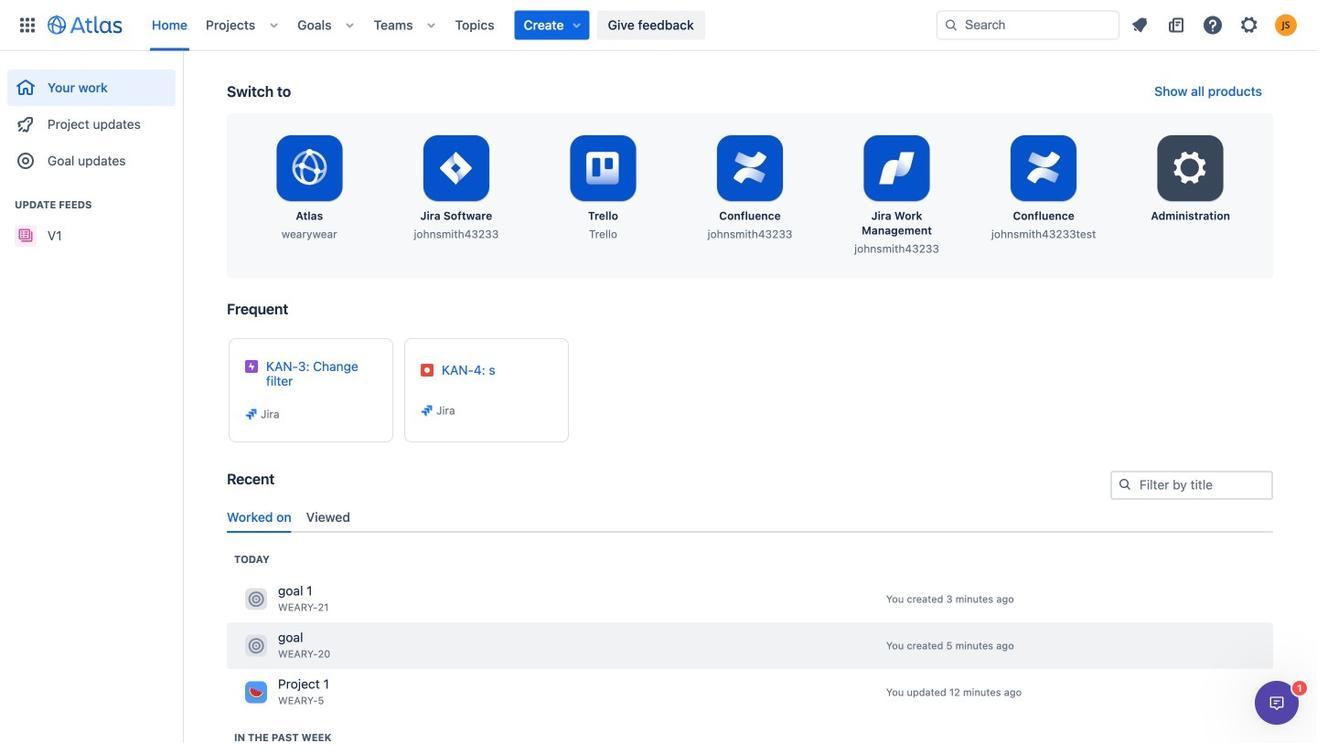 Task type: vqa. For each thing, say whether or not it's contained in the screenshot.
1st confluence icon from the top of the page
no



Task type: describe. For each thing, give the bounding box(es) containing it.
1 townsquare image from the top
[[245, 588, 267, 610]]

settings image
[[1238, 14, 1260, 36]]

account image
[[1275, 14, 1297, 36]]

townsquare image
[[245, 682, 267, 704]]

1 group from the top
[[7, 51, 176, 185]]

1 horizontal spatial jira image
[[420, 403, 434, 418]]

2 townsquare image from the top
[[245, 635, 267, 657]]

Search field
[[937, 11, 1119, 40]]

search image
[[1118, 477, 1132, 492]]

Filter by title field
[[1112, 473, 1271, 498]]

search image
[[944, 18, 958, 32]]

1 horizontal spatial jira image
[[420, 403, 434, 418]]

2 group from the top
[[7, 179, 176, 260]]



Task type: locate. For each thing, give the bounding box(es) containing it.
0 horizontal spatial jira image
[[244, 407, 259, 422]]

1 vertical spatial heading
[[234, 731, 331, 744]]

None search field
[[937, 11, 1119, 40]]

0 vertical spatial townsquare image
[[245, 588, 267, 610]]

banner
[[0, 0, 1317, 51]]

1 heading from the top
[[234, 552, 270, 567]]

0 horizontal spatial jira image
[[244, 407, 259, 422]]

1 vertical spatial townsquare image
[[245, 635, 267, 657]]

0 vertical spatial heading
[[234, 552, 270, 567]]

jira image
[[420, 403, 434, 418], [244, 407, 259, 422]]

help image
[[1202, 14, 1224, 36]]

2 heading from the top
[[234, 731, 331, 744]]

group
[[7, 51, 176, 185], [7, 179, 176, 260]]

switch to... image
[[16, 14, 38, 36]]

settings image
[[1169, 146, 1212, 190]]

tab list
[[220, 503, 1280, 533]]

dialog
[[1255, 681, 1299, 725]]

notifications image
[[1129, 14, 1151, 36]]

top element
[[11, 0, 937, 51]]

townsquare image
[[245, 588, 267, 610], [245, 635, 267, 657]]

heading
[[234, 552, 270, 567], [234, 731, 331, 744]]

jira image
[[420, 403, 434, 418], [244, 407, 259, 422]]



